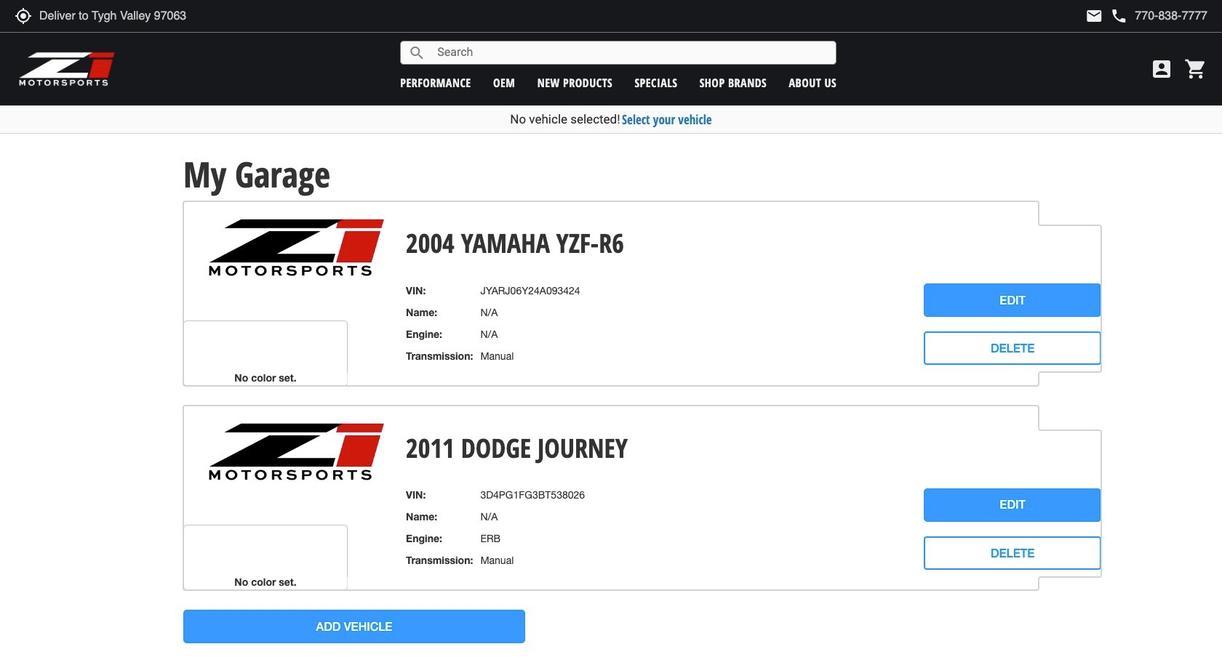 Task type: vqa. For each thing, say whether or not it's contained in the screenshot.
bottommost Performance
no



Task type: describe. For each thing, give the bounding box(es) containing it.
Search search field
[[426, 42, 836, 64]]

z1 motorsports logo image
[[18, 51, 116, 87]]



Task type: locate. For each thing, give the bounding box(es) containing it.
1 z1 image from the top
[[207, 218, 386, 278]]

0 vertical spatial z1 image
[[207, 218, 386, 278]]

1 vertical spatial z1 image
[[207, 423, 386, 483]]

2 z1 image from the top
[[207, 423, 386, 483]]

z1 image
[[207, 218, 386, 278], [207, 423, 386, 483]]



